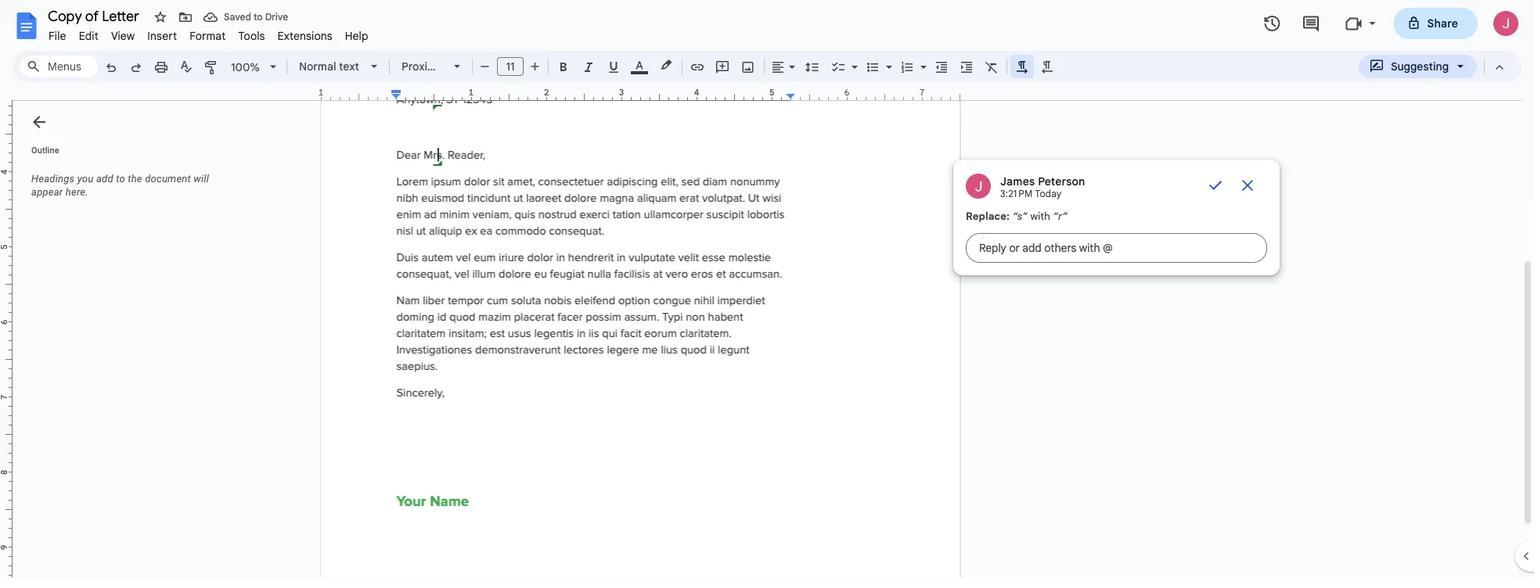 Task type: describe. For each thing, give the bounding box(es) containing it.
james
[[1001, 175, 1035, 188]]

file
[[49, 29, 66, 43]]

drive
[[265, 11, 288, 23]]

share button
[[1394, 8, 1478, 39]]

proxima nova
[[402, 60, 473, 73]]

today
[[1035, 188, 1062, 200]]

replace:
[[966, 210, 1010, 222]]

outline
[[31, 145, 59, 155]]

proxima
[[402, 60, 443, 73]]

tools menu item
[[232, 27, 271, 45]]

edit menu item
[[73, 27, 105, 45]]

3:21 pm
[[1001, 188, 1033, 200]]

help menu item
[[339, 27, 375, 45]]

format menu item
[[183, 27, 232, 45]]

Zoom field
[[225, 56, 283, 79]]

with
[[1031, 210, 1051, 222]]

Star checkbox
[[150, 6, 171, 28]]

suggesting button
[[1359, 55, 1478, 78]]

normal text
[[299, 60, 359, 73]]

share
[[1428, 16, 1459, 30]]

view
[[111, 29, 135, 43]]

normal
[[299, 60, 336, 73]]

insert menu item
[[141, 27, 183, 45]]

Font size field
[[497, 57, 530, 77]]

right margin image
[[787, 88, 960, 100]]

nova
[[446, 60, 473, 73]]

application containing share
[[0, 0, 1535, 579]]

Font size text field
[[498, 57, 523, 76]]

you
[[77, 173, 94, 185]]

mode and view toolbar
[[1359, 51, 1513, 82]]

peterson
[[1038, 175, 1086, 188]]

Rename text field
[[42, 6, 148, 25]]

saved to drive button
[[200, 6, 292, 28]]

will
[[194, 173, 209, 185]]

saved to drive
[[224, 11, 288, 23]]

checklist menu image
[[848, 56, 858, 62]]

styles list. normal text selected. option
[[299, 56, 362, 78]]

replace: "s" with "r"
[[966, 210, 1068, 222]]

"r"
[[1054, 210, 1068, 222]]

appear
[[31, 186, 63, 198]]

text
[[339, 60, 359, 73]]

outline heading
[[13, 144, 226, 166]]

headings
[[31, 173, 75, 185]]



Task type: locate. For each thing, give the bounding box(es) containing it.
0 horizontal spatial to
[[116, 173, 125, 185]]

edit
[[79, 29, 99, 43]]

"s"
[[1013, 210, 1028, 222]]

james peterson 3:21 pm today
[[1001, 175, 1086, 200]]

menu bar inside menu bar "banner"
[[42, 20, 375, 46]]

to left drive
[[254, 11, 263, 23]]

extensions
[[278, 29, 333, 43]]

help
[[345, 29, 369, 43]]

menu bar containing file
[[42, 20, 375, 46]]

saved
[[224, 11, 251, 23]]

insert
[[147, 29, 177, 43]]

headings you add to the document will appear here.
[[31, 173, 209, 198]]

file menu item
[[42, 27, 73, 45]]

1 vertical spatial to
[[116, 173, 125, 185]]

insert image image
[[740, 56, 758, 78]]

document outline element
[[13, 101, 226, 579]]

1 horizontal spatial to
[[254, 11, 263, 23]]

1
[[318, 87, 324, 98]]

here.
[[66, 186, 88, 198]]

suggesting
[[1392, 60, 1450, 73]]

Reply field
[[966, 233, 1268, 263]]

view menu item
[[105, 27, 141, 45]]

extensions menu item
[[271, 27, 339, 45]]

to inside button
[[254, 11, 263, 23]]

main toolbar
[[97, 0, 1060, 324]]

add
[[96, 173, 113, 185]]

to
[[254, 11, 263, 23], [116, 173, 125, 185]]

left margin image
[[322, 88, 401, 100]]

0 vertical spatial to
[[254, 11, 263, 23]]

to inside headings you add to the document will appear here.
[[116, 173, 125, 185]]

to left the
[[116, 173, 125, 185]]

document
[[145, 173, 191, 185]]

font list. proxima nova selected. option
[[402, 56, 473, 78]]

highlight color image
[[658, 56, 675, 74]]

tools
[[238, 29, 265, 43]]

menu bar banner
[[0, 0, 1535, 579]]

application
[[0, 0, 1535, 579]]

james peterson image
[[966, 174, 991, 199]]

text color image
[[631, 56, 648, 74]]

line & paragraph spacing image
[[804, 56, 822, 78]]

Zoom text field
[[227, 56, 265, 78]]

the
[[128, 173, 142, 185]]

numbered list menu image
[[917, 56, 927, 62]]

menu bar
[[42, 20, 375, 46]]

Menus field
[[20, 56, 98, 78]]

format
[[190, 29, 226, 43]]



Task type: vqa. For each thing, say whether or not it's contained in the screenshot.
"s"
yes



